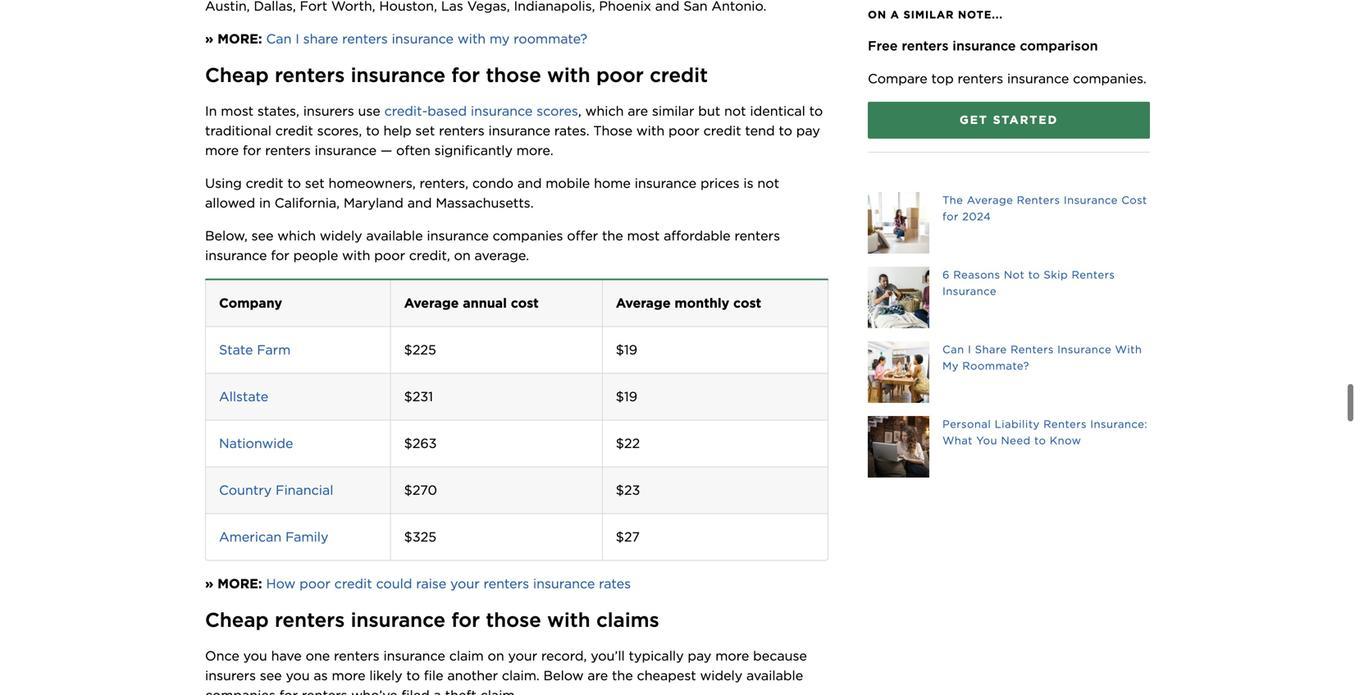 Task type: vqa. For each thing, say whether or not it's contained in the screenshot.
Read our link
no



Task type: describe. For each thing, give the bounding box(es) containing it.
average inside the average renters insurance cost for 2024
[[967, 194, 1014, 206]]

once
[[205, 648, 239, 664]]

comparison
[[1020, 38, 1098, 54]]

» more: for how
[[205, 576, 262, 592]]

insurance up significantly
[[471, 103, 533, 119]]

widely inside once you have one renters insurance claim on your record, you'll typically pay more because insurers see you as more likely to file another claim. below are the cheapest widely available companies for renters who've filed a theft claim.
[[700, 667, 743, 683]]

credit down but
[[704, 123, 742, 139]]

insurance inside the average renters insurance cost for 2024
[[1064, 194, 1118, 206]]

who've
[[351, 687, 398, 695]]

one
[[306, 648, 330, 664]]

which inside , which are similar but not identical to traditional credit scores, to help set renters insurance rates. those with poor credit tend to pay more for renters insurance — often significantly more.
[[586, 103, 624, 119]]

6 reasons not to skip renters insurance
[[943, 268, 1115, 297]]

but
[[699, 103, 721, 119]]

in
[[205, 103, 217, 119]]

credit inside using credit to set homeowners, renters, condo and mobile home insurance prices is not allowed in california, maryland and massachusetts.
[[246, 175, 284, 191]]

renters up one
[[275, 608, 345, 632]]

allowed
[[205, 195, 255, 211]]

note...
[[958, 8, 1003, 21]]

a inside once you have one renters insurance claim on your record, you'll typically pay more because insurers see you as more likely to file another claim. below are the cheapest widely available companies for renters who've filed a theft claim.
[[434, 687, 441, 695]]

0 vertical spatial you
[[243, 648, 267, 664]]

insurance down below,
[[205, 247, 267, 263]]

below,
[[205, 228, 248, 244]]

$270
[[404, 482, 437, 498]]

nationwide
[[219, 435, 293, 451]]

renters,
[[420, 175, 469, 191]]

for up the credit-based insurance scores link
[[452, 63, 480, 87]]

those
[[594, 123, 633, 139]]

renters down 'on a similar note...'
[[902, 38, 949, 54]]

renters inside personal liability renters insurance: what you need to know
[[1044, 418, 1087, 430]]

1 vertical spatial and
[[408, 195, 432, 211]]

skip
[[1044, 268, 1069, 281]]

annual
[[463, 295, 507, 311]]

company
[[219, 295, 282, 311]]

insurance up credit,
[[427, 228, 489, 244]]

identical
[[750, 103, 806, 119]]

which inside below, see which widely available insurance companies offer the most affordable renters insurance for people with poor credit, on average.
[[278, 228, 316, 244]]

allstate
[[219, 388, 269, 404]]

you'll
[[591, 648, 625, 664]]

with for poor
[[547, 63, 591, 87]]

for inside , which are similar but not identical to traditional credit scores, to help set renters insurance rates. those with poor credit tend to pay more for renters insurance — often significantly more.
[[243, 142, 261, 158]]

insurance up cheap renters insurance for those with poor credit
[[392, 31, 454, 47]]

top
[[932, 71, 954, 87]]

the inside once you have one renters insurance claim on your record, you'll typically pay more because insurers see you as more likely to file another claim. below are the cheapest widely available companies for renters who've filed a theft claim.
[[612, 667, 633, 683]]

renters up the likely at the bottom left of page
[[334, 648, 380, 664]]

my
[[490, 31, 510, 47]]

financial
[[276, 482, 334, 498]]

know
[[1050, 434, 1082, 447]]

average.
[[475, 247, 529, 263]]

$325
[[404, 529, 437, 545]]

tend
[[745, 123, 775, 139]]

what
[[943, 434, 973, 447]]

allstate link
[[219, 388, 269, 404]]

theft
[[445, 687, 477, 695]]

to down 'use'
[[366, 123, 380, 139]]

poor inside below, see which widely available insurance companies offer the most affordable renters insurance for people with poor credit, on average.
[[374, 247, 405, 263]]

can for can i share renters insurance with my roommate?
[[943, 343, 965, 356]]

i for share
[[968, 343, 972, 356]]

claim
[[449, 648, 484, 664]]

1 horizontal spatial insurers
[[303, 103, 354, 119]]

insurance down could
[[351, 608, 446, 632]]

not
[[1004, 268, 1025, 281]]

to inside the 6 reasons not to skip renters insurance
[[1029, 268, 1041, 281]]

credit-based insurance scores link
[[385, 103, 578, 119]]

record,
[[542, 648, 587, 664]]

similar inside , which are similar but not identical to traditional credit scores, to help set renters insurance rates. those with poor credit tend to pay more for renters insurance — often significantly more.
[[652, 103, 695, 119]]

insurance up more.
[[489, 123, 551, 139]]

once you have one renters insurance claim on your record, you'll typically pay more because insurers see you as more likely to file another claim. below are the cheapest widely available companies for renters who've filed a theft claim.
[[205, 648, 811, 695]]

renters inside below, see which widely available insurance companies offer the most affordable renters insurance for people with poor credit, on average.
[[735, 228, 780, 244]]

$22
[[616, 435, 640, 451]]

insurance down note...
[[953, 38, 1016, 54]]

could
[[376, 576, 412, 592]]

get started
[[960, 113, 1059, 127]]

average monthly cost
[[616, 295, 762, 311]]

insurance inside the 6 reasons not to skip renters insurance
[[943, 285, 997, 297]]

those for poor
[[486, 63, 541, 87]]

0 vertical spatial and
[[518, 175, 542, 191]]

roommate?
[[514, 31, 588, 47]]

» for can i share renters insurance with my roommate?
[[205, 31, 214, 47]]

have
[[271, 648, 302, 664]]

poor right how
[[300, 576, 331, 592]]

insurance inside using credit to set homeowners, renters, condo and mobile home insurance prices is not allowed in california, maryland and massachusetts.
[[635, 175, 697, 191]]

as
[[314, 667, 328, 683]]

state
[[219, 342, 253, 358]]

can for can i share renters insurance with my roommate?
[[266, 31, 292, 47]]

more: for how
[[218, 576, 262, 592]]

insurance up in most states, insurers use credit-based insurance scores
[[351, 63, 446, 87]]

started
[[993, 113, 1059, 127]]

filed
[[402, 687, 430, 695]]

cost for average annual cost
[[511, 295, 539, 311]]

offer
[[567, 228, 598, 244]]

renters down as
[[302, 687, 348, 695]]

renters up significantly
[[439, 123, 485, 139]]

insurance down comparison
[[1008, 71, 1070, 87]]

free renters insurance comparison
[[868, 38, 1098, 54]]

renters inside the 6 reasons not to skip renters insurance
[[1072, 268, 1115, 281]]

homeowners,
[[329, 175, 416, 191]]

with for claims
[[547, 608, 591, 632]]

insurance left rates
[[533, 576, 595, 592]]

maryland
[[344, 195, 404, 211]]

most inside below, see which widely available insurance companies offer the most affordable renters insurance for people with poor credit, on average.
[[627, 228, 660, 244]]

average for average annual cost
[[404, 295, 459, 311]]

people
[[293, 247, 338, 263]]

because
[[753, 648, 807, 664]]

share
[[975, 343, 1007, 356]]

renters inside can i share renters insurance with my roommate?
[[1011, 343, 1054, 356]]

6 reasons not to skip renters insurance link
[[868, 267, 1151, 328]]

see inside once you have one renters insurance claim on your record, you'll typically pay more because insurers see you as more likely to file another claim. below are the cheapest widely available companies for renters who've filed a theft claim.
[[260, 667, 282, 683]]

often
[[396, 142, 431, 158]]

the average renters insurance cost for 2024
[[943, 194, 1148, 223]]

my
[[943, 359, 959, 372]]

can i share renters insurance with my roommate? link
[[266, 31, 588, 47]]

on
[[868, 8, 887, 21]]

to inside once you have one renters insurance claim on your record, you'll typically pay more because insurers see you as more likely to file another claim. below are the cheapest widely available companies for renters who've filed a theft claim.
[[407, 667, 420, 683]]

to inside personal liability renters insurance: what you need to know
[[1035, 434, 1047, 447]]

use
[[358, 103, 381, 119]]

companies inside below, see which widely available insurance companies offer the most affordable renters insurance for people with poor credit, on average.
[[493, 228, 563, 244]]

renters right the raise
[[484, 576, 529, 592]]

you
[[977, 434, 998, 447]]

0 horizontal spatial most
[[221, 103, 254, 119]]

for inside the average renters insurance cost for 2024
[[943, 210, 959, 223]]

massachusetts.
[[436, 195, 534, 211]]

free
[[868, 38, 898, 54]]

american
[[219, 529, 282, 545]]

raise
[[416, 576, 447, 592]]

monthly
[[675, 295, 730, 311]]

to right identical
[[810, 103, 823, 119]]

set inside , which are similar but not identical to traditional credit scores, to help set renters insurance rates. those with poor credit tend to pay more for renters insurance — often significantly more.
[[416, 123, 435, 139]]

on inside below, see which widely available insurance companies offer the most affordable renters insurance for people with poor credit, on average.
[[454, 247, 471, 263]]

get
[[960, 113, 989, 127]]

more inside , which are similar but not identical to traditional credit scores, to help set renters insurance rates. those with poor credit tend to pay more for renters insurance — often significantly more.
[[205, 142, 239, 158]]

» more: for can
[[205, 31, 262, 47]]

mobile
[[546, 175, 590, 191]]

renters down free renters insurance comparison
[[958, 71, 1004, 87]]

another
[[448, 667, 498, 683]]

on inside once you have one renters insurance claim on your record, you'll typically pay more because insurers see you as more likely to file another claim. below are the cheapest widely available companies for renters who've filed a theft claim.
[[488, 648, 504, 664]]

american family link
[[219, 529, 329, 545]]

significantly
[[435, 142, 513, 158]]

condo
[[473, 175, 514, 191]]



Task type: locate. For each thing, give the bounding box(es) containing it.
1 vertical spatial »
[[205, 576, 214, 592]]

help
[[384, 123, 412, 139]]

are inside once you have one renters insurance claim on your record, you'll typically pay more because insurers see you as more likely to file another claim. below are the cheapest widely available companies for renters who've filed a theft claim.
[[588, 667, 608, 683]]

1 vertical spatial on
[[488, 648, 504, 664]]

family
[[286, 529, 329, 545]]

0 vertical spatial on
[[454, 247, 471, 263]]

a
[[891, 8, 900, 21], [434, 687, 441, 695]]

$19 down average monthly cost
[[616, 342, 638, 358]]

1 vertical spatial are
[[588, 667, 608, 683]]

1 vertical spatial widely
[[700, 667, 743, 683]]

renters down share on the left top
[[275, 63, 345, 87]]

1 more: from the top
[[218, 31, 262, 47]]

2 cheap from the top
[[205, 608, 269, 632]]

insurance inside once you have one renters insurance claim on your record, you'll typically pay more because insurers see you as more likely to file another claim. below are the cheapest widely available companies for renters who've filed a theft claim.
[[384, 648, 446, 664]]

cost
[[1122, 194, 1148, 206]]

2 vertical spatial insurance
[[1058, 343, 1112, 356]]

insurance left cost
[[1064, 194, 1118, 206]]

can i share renters insurance with my roommate?
[[266, 31, 588, 47]]

insurers down once
[[205, 667, 256, 683]]

1 vertical spatial see
[[260, 667, 282, 683]]

scores,
[[317, 123, 362, 139]]

credit up but
[[650, 63, 708, 87]]

0 vertical spatial insurers
[[303, 103, 354, 119]]

0 vertical spatial i
[[296, 31, 299, 47]]

on a similar note...
[[868, 8, 1003, 21]]

to up california,
[[288, 175, 301, 191]]

credit,
[[409, 247, 450, 263]]

see down in
[[252, 228, 274, 244]]

country financial link
[[219, 482, 334, 498]]

below, see which widely available insurance companies offer the most affordable renters insurance for people with poor credit, on average.
[[205, 228, 784, 263]]

you down have
[[286, 667, 310, 683]]

the
[[943, 194, 964, 206]]

$19
[[616, 342, 638, 358], [616, 388, 638, 404]]

for down have
[[279, 687, 298, 695]]

poor left credit,
[[374, 247, 405, 263]]

renters down states,
[[265, 142, 311, 158]]

to inside using credit to set homeowners, renters, condo and mobile home insurance prices is not allowed in california, maryland and massachusetts.
[[288, 175, 301, 191]]

0 vertical spatial not
[[725, 103, 746, 119]]

companies up average. at the left of the page
[[493, 228, 563, 244]]

2 $19 from the top
[[616, 388, 638, 404]]

1 vertical spatial companies
[[205, 687, 276, 695]]

» for how poor credit could raise your renters insurance rates
[[205, 576, 214, 592]]

which up people
[[278, 228, 316, 244]]

1 vertical spatial cheap
[[205, 608, 269, 632]]

see down have
[[260, 667, 282, 683]]

renters
[[342, 31, 388, 47], [902, 38, 949, 54], [275, 63, 345, 87], [958, 71, 1004, 87], [439, 123, 485, 139], [265, 142, 311, 158], [735, 228, 780, 244], [484, 576, 529, 592], [275, 608, 345, 632], [334, 648, 380, 664], [302, 687, 348, 695]]

1 vertical spatial more
[[716, 648, 749, 664]]

with right those
[[637, 123, 665, 139]]

with inside below, see which widely available insurance companies offer the most affordable renters insurance for people with poor credit, on average.
[[342, 247, 370, 263]]

country
[[219, 482, 272, 498]]

1 vertical spatial insurance
[[943, 285, 997, 297]]

with left my
[[458, 31, 486, 47]]

available
[[366, 228, 423, 244], [747, 667, 804, 683]]

0 horizontal spatial can
[[266, 31, 292, 47]]

2 » from the top
[[205, 576, 214, 592]]

0 vertical spatial the
[[602, 228, 623, 244]]

traditional
[[205, 123, 272, 139]]

renters right skip
[[1072, 268, 1115, 281]]

0 horizontal spatial are
[[588, 667, 608, 683]]

6
[[943, 268, 950, 281]]

1 » more: from the top
[[205, 31, 262, 47]]

average left monthly
[[616, 295, 671, 311]]

0 vertical spatial claim.
[[502, 667, 540, 683]]

is
[[744, 175, 754, 191]]

0 vertical spatial pay
[[797, 123, 820, 139]]

average down credit,
[[404, 295, 459, 311]]

with
[[1116, 343, 1143, 356]]

» up in
[[205, 31, 214, 47]]

below
[[544, 667, 584, 683]]

1 vertical spatial i
[[968, 343, 972, 356]]

2 cost from the left
[[734, 295, 762, 311]]

1 vertical spatial a
[[434, 687, 441, 695]]

cost right monthly
[[734, 295, 762, 311]]

0 vertical spatial see
[[252, 228, 274, 244]]

0 horizontal spatial pay
[[688, 648, 712, 664]]

share
[[303, 31, 338, 47]]

compare top renters insurance companies.
[[868, 71, 1147, 87]]

nationwide link
[[219, 435, 293, 451]]

most left affordable
[[627, 228, 660, 244]]

1 cheap from the top
[[205, 63, 269, 87]]

0 vertical spatial more:
[[218, 31, 262, 47]]

i for share
[[296, 31, 299, 47]]

most up traditional
[[221, 103, 254, 119]]

0 horizontal spatial available
[[366, 228, 423, 244]]

claim. down another
[[481, 687, 518, 695]]

to up filed
[[407, 667, 420, 683]]

personal liability renters insurance: what you need to know
[[943, 418, 1148, 447]]

with up the record, in the bottom left of the page
[[547, 608, 591, 632]]

not inside , which are similar but not identical to traditional credit scores, to help set renters insurance rates. those with poor credit tend to pay more for renters insurance — often significantly more.
[[725, 103, 746, 119]]

0 vertical spatial insurance
[[1064, 194, 1118, 206]]

1 horizontal spatial on
[[488, 648, 504, 664]]

farm
[[257, 342, 291, 358]]

i
[[296, 31, 299, 47], [968, 343, 972, 356]]

the average renters insurance cost for 2024 link
[[868, 192, 1151, 254]]

can
[[266, 31, 292, 47], [943, 343, 965, 356]]

for inside below, see which widely available insurance companies offer the most affordable renters insurance for people with poor credit, on average.
[[271, 247, 290, 263]]

poor up those
[[597, 63, 644, 87]]

widely right cheapest
[[700, 667, 743, 683]]

with inside , which are similar but not identical to traditional credit scores, to help set renters insurance rates. those with poor credit tend to pay more for renters insurance — often significantly more.
[[637, 123, 665, 139]]

$27
[[616, 529, 640, 545]]

rates.
[[555, 123, 590, 139]]

more right as
[[332, 667, 366, 683]]

1 vertical spatial more:
[[218, 576, 262, 592]]

$19 for $225
[[616, 342, 638, 358]]

can up my
[[943, 343, 965, 356]]

» more: up in
[[205, 31, 262, 47]]

0 vertical spatial cheap
[[205, 63, 269, 87]]

available down because
[[747, 667, 804, 683]]

renters inside the average renters insurance cost for 2024
[[1017, 194, 1061, 206]]

to down identical
[[779, 123, 793, 139]]

0 vertical spatial set
[[416, 123, 435, 139]]

0 vertical spatial »
[[205, 31, 214, 47]]

for inside once you have one renters insurance claim on your record, you'll typically pay more because insurers see you as more likely to file another claim. below are the cheapest widely available companies for renters who've filed a theft claim.
[[279, 687, 298, 695]]

$23
[[616, 482, 640, 498]]

0 horizontal spatial i
[[296, 31, 299, 47]]

the down you'll
[[612, 667, 633, 683]]

1 vertical spatial which
[[278, 228, 316, 244]]

1 horizontal spatial can
[[943, 343, 965, 356]]

1 » from the top
[[205, 31, 214, 47]]

1 vertical spatial can
[[943, 343, 965, 356]]

0 horizontal spatial your
[[451, 576, 480, 592]]

1 horizontal spatial a
[[891, 8, 900, 21]]

1 vertical spatial » more:
[[205, 576, 262, 592]]

1 horizontal spatial which
[[586, 103, 624, 119]]

insurance:
[[1091, 418, 1148, 430]]

0 horizontal spatial insurers
[[205, 667, 256, 683]]

american family
[[219, 529, 329, 545]]

0 vertical spatial those
[[486, 63, 541, 87]]

pay inside , which are similar but not identical to traditional credit scores, to help set renters insurance rates. those with poor credit tend to pay more for renters insurance — often significantly more.
[[797, 123, 820, 139]]

renters up skip
[[1017, 194, 1061, 206]]

1 vertical spatial $19
[[616, 388, 638, 404]]

are down you'll
[[588, 667, 608, 683]]

1 horizontal spatial cost
[[734, 295, 762, 311]]

prices
[[701, 175, 740, 191]]

insurance left with
[[1058, 343, 1112, 356]]

average up '2024'
[[967, 194, 1014, 206]]

1 vertical spatial your
[[508, 648, 538, 664]]

set up 'often'
[[416, 123, 435, 139]]

2 horizontal spatial more
[[716, 648, 749, 664]]

poor inside , which are similar but not identical to traditional credit scores, to help set renters insurance rates. those with poor credit tend to pay more for renters insurance — often significantly more.
[[669, 123, 700, 139]]

renters down is
[[735, 228, 780, 244]]

insurance right home
[[635, 175, 697, 191]]

0 vertical spatial can
[[266, 31, 292, 47]]

renters up the "roommate?" on the right of the page
[[1011, 343, 1054, 356]]

1 horizontal spatial companies
[[493, 228, 563, 244]]

those up once you have one renters insurance claim on your record, you'll typically pay more because insurers see you as more likely to file another claim. below are the cheapest widely available companies for renters who've filed a theft claim.
[[486, 608, 541, 632]]

average annual cost
[[404, 295, 539, 311]]

your inside once you have one renters insurance claim on your record, you'll typically pay more because insurers see you as more likely to file another claim. below are the cheapest widely available companies for renters who've filed a theft claim.
[[508, 648, 538, 664]]

average
[[967, 194, 1014, 206], [404, 295, 459, 311], [616, 295, 671, 311]]

state farm link
[[219, 342, 291, 358]]

1 horizontal spatial and
[[518, 175, 542, 191]]

poor
[[597, 63, 644, 87], [669, 123, 700, 139], [374, 247, 405, 263], [300, 576, 331, 592]]

0 vertical spatial companies
[[493, 228, 563, 244]]

for up claim
[[452, 608, 480, 632]]

cheap for cheap renters insurance for those with poor credit
[[205, 63, 269, 87]]

for down the at the right of the page
[[943, 210, 959, 223]]

0 vertical spatial widely
[[320, 228, 362, 244]]

how poor credit could raise your renters insurance rates link
[[266, 576, 631, 592]]

1 vertical spatial insurers
[[205, 667, 256, 683]]

affordable
[[664, 228, 731, 244]]

scores
[[537, 103, 578, 119]]

1 horizontal spatial widely
[[700, 667, 743, 683]]

renters
[[1017, 194, 1061, 206], [1072, 268, 1115, 281], [1011, 343, 1054, 356], [1044, 418, 1087, 430]]

pay down identical
[[797, 123, 820, 139]]

those down my
[[486, 63, 541, 87]]

0 horizontal spatial a
[[434, 687, 441, 695]]

i left share on the left top
[[296, 31, 299, 47]]

home
[[594, 175, 631, 191]]

1 vertical spatial most
[[627, 228, 660, 244]]

california,
[[275, 195, 340, 211]]

1 horizontal spatial not
[[758, 175, 780, 191]]

1 $19 from the top
[[616, 342, 638, 358]]

0 vertical spatial which
[[586, 103, 624, 119]]

the right offer
[[602, 228, 623, 244]]

1 vertical spatial set
[[305, 175, 325, 191]]

insurance up file
[[384, 648, 446, 664]]

with for my
[[458, 31, 486, 47]]

$19 up $22
[[616, 388, 638, 404]]

available inside once you have one renters insurance claim on your record, you'll typically pay more because insurers see you as more likely to file another claim. below are the cheapest widely available companies for renters who've filed a theft claim.
[[747, 667, 804, 683]]

»
[[205, 31, 214, 47], [205, 576, 214, 592]]

1 horizontal spatial set
[[416, 123, 435, 139]]

0 vertical spatial more
[[205, 142, 239, 158]]

more down traditional
[[205, 142, 239, 158]]

0 vertical spatial similar
[[904, 8, 955, 21]]

1 those from the top
[[486, 63, 541, 87]]

widely inside below, see which widely available insurance companies offer the most affordable renters insurance for people with poor credit, on average.
[[320, 228, 362, 244]]

pay inside once you have one renters insurance claim on your record, you'll typically pay more because insurers see you as more likely to file another claim. below are the cheapest widely available companies for renters who've filed a theft claim.
[[688, 648, 712, 664]]

cheapest
[[637, 667, 696, 683]]

likely
[[370, 667, 403, 683]]

set inside using credit to set homeowners, renters, condo and mobile home insurance prices is not allowed in california, maryland and massachusetts.
[[305, 175, 325, 191]]

i left the share
[[968, 343, 972, 356]]

are inside , which are similar but not identical to traditional credit scores, to help set renters insurance rates. those with poor credit tend to pay more for renters insurance — often significantly more.
[[628, 103, 648, 119]]

poor down but
[[669, 123, 700, 139]]

you left have
[[243, 648, 267, 664]]

claims
[[597, 608, 660, 632]]

1 horizontal spatial available
[[747, 667, 804, 683]]

2 more: from the top
[[218, 576, 262, 592]]

file
[[424, 667, 444, 683]]

0 horizontal spatial you
[[243, 648, 267, 664]]

table 13156 element
[[206, 280, 828, 560]]

can i share renters insurance with my roommate?
[[943, 343, 1143, 372]]

on right claim
[[488, 648, 504, 664]]

cheap up in
[[205, 63, 269, 87]]

$19 for $231
[[616, 388, 638, 404]]

1 horizontal spatial most
[[627, 228, 660, 244]]

i inside can i share renters insurance with my roommate?
[[968, 343, 972, 356]]

cheap renters insurance for those with poor credit
[[205, 63, 708, 87]]

0 vertical spatial a
[[891, 8, 900, 21]]

1 horizontal spatial you
[[286, 667, 310, 683]]

1 horizontal spatial average
[[616, 295, 671, 311]]

see
[[252, 228, 274, 244], [260, 667, 282, 683]]

your
[[451, 576, 480, 592], [508, 648, 538, 664]]

1 vertical spatial not
[[758, 175, 780, 191]]

1 cost from the left
[[511, 295, 539, 311]]

credit left could
[[335, 576, 372, 592]]

insurance inside can i share renters insurance with my roommate?
[[1058, 343, 1112, 356]]

need
[[1001, 434, 1031, 447]]

with up ,
[[547, 63, 591, 87]]

companies down once
[[205, 687, 276, 695]]

credit up in
[[246, 175, 284, 191]]

1 vertical spatial available
[[747, 667, 804, 683]]

0 horizontal spatial companies
[[205, 687, 276, 695]]

cost right annual
[[511, 295, 539, 311]]

» more: left how
[[205, 576, 262, 592]]

for down traditional
[[243, 142, 261, 158]]

1 vertical spatial those
[[486, 608, 541, 632]]

more.
[[517, 142, 554, 158]]

insurance down the reasons
[[943, 285, 997, 297]]

set
[[416, 123, 435, 139], [305, 175, 325, 191]]

on right credit,
[[454, 247, 471, 263]]

can inside can i share renters insurance with my roommate?
[[943, 343, 965, 356]]

cheap for cheap renters insurance for those with claims
[[205, 608, 269, 632]]

$263
[[404, 435, 437, 451]]

0 horizontal spatial on
[[454, 247, 471, 263]]

available down maryland
[[366, 228, 423, 244]]

,
[[578, 103, 582, 119]]

those for claims
[[486, 608, 541, 632]]

more: for can
[[218, 31, 262, 47]]

insurers up scores,
[[303, 103, 354, 119]]

cost for average monthly cost
[[734, 295, 762, 311]]

widely up people
[[320, 228, 362, 244]]

2 » more: from the top
[[205, 576, 262, 592]]

the inside below, see which widely available insurance companies offer the most affordable renters insurance for people with poor credit, on average.
[[602, 228, 623, 244]]

0 horizontal spatial not
[[725, 103, 746, 119]]

0 horizontal spatial and
[[408, 195, 432, 211]]

set up california,
[[305, 175, 325, 191]]

0 horizontal spatial widely
[[320, 228, 362, 244]]

more:
[[218, 31, 262, 47], [218, 576, 262, 592]]

country financial
[[219, 482, 334, 498]]

average for average monthly cost
[[616, 295, 671, 311]]

1 horizontal spatial similar
[[904, 8, 955, 21]]

and down more.
[[518, 175, 542, 191]]

1 horizontal spatial more
[[332, 667, 366, 683]]

0 vertical spatial most
[[221, 103, 254, 119]]

similar right on on the top of the page
[[904, 8, 955, 21]]

insurers
[[303, 103, 354, 119], [205, 667, 256, 683]]

and down renters,
[[408, 195, 432, 211]]

cheap up once
[[205, 608, 269, 632]]

companies.
[[1074, 71, 1147, 87]]

2 horizontal spatial average
[[967, 194, 1014, 206]]

based
[[428, 103, 467, 119]]

1 vertical spatial the
[[612, 667, 633, 683]]

on
[[454, 247, 471, 263], [488, 648, 504, 664]]

available inside below, see which widely available insurance companies offer the most affordable renters insurance for people with poor credit, on average.
[[366, 228, 423, 244]]

to right need
[[1035, 434, 1047, 447]]

renters right share on the left top
[[342, 31, 388, 47]]

0 vertical spatial are
[[628, 103, 648, 119]]

2024
[[963, 210, 991, 223]]

pay up cheapest
[[688, 648, 712, 664]]

insurance down scores,
[[315, 142, 377, 158]]

0 vertical spatial $19
[[616, 342, 638, 358]]

2 those from the top
[[486, 608, 541, 632]]

1 vertical spatial pay
[[688, 648, 712, 664]]

see inside below, see which widely available insurance companies offer the most affordable renters insurance for people with poor credit, on average.
[[252, 228, 274, 244]]

those
[[486, 63, 541, 87], [486, 608, 541, 632]]

0 horizontal spatial average
[[404, 295, 459, 311]]

1 vertical spatial similar
[[652, 103, 695, 119]]

0 horizontal spatial which
[[278, 228, 316, 244]]

0 horizontal spatial more
[[205, 142, 239, 158]]

companies inside once you have one renters insurance claim on your record, you'll typically pay more because insurers see you as more likely to file another claim. below are the cheapest widely available companies for renters who've filed a theft claim.
[[205, 687, 276, 695]]

more left because
[[716, 648, 749, 664]]

1 horizontal spatial pay
[[797, 123, 820, 139]]

credit down states,
[[276, 123, 313, 139]]

0 horizontal spatial set
[[305, 175, 325, 191]]

similar left but
[[652, 103, 695, 119]]

1 horizontal spatial your
[[508, 648, 538, 664]]

1 horizontal spatial i
[[968, 343, 972, 356]]

insurers inside once you have one renters insurance claim on your record, you'll typically pay more because insurers see you as more likely to file another claim. below are the cheapest widely available companies for renters who've filed a theft claim.
[[205, 667, 256, 683]]

1 vertical spatial claim.
[[481, 687, 518, 695]]

credit-
[[385, 103, 428, 119]]

state farm
[[219, 342, 291, 358]]

get started link
[[868, 102, 1151, 139]]

how poor credit could raise your renters insurance rates
[[266, 576, 631, 592]]

1 horizontal spatial are
[[628, 103, 648, 119]]

0 horizontal spatial cost
[[511, 295, 539, 311]]

not inside using credit to set homeowners, renters, condo and mobile home insurance prices is not allowed in california, maryland and massachusetts.
[[758, 175, 780, 191]]

» left how
[[205, 576, 214, 592]]

0 vertical spatial your
[[451, 576, 480, 592]]

1 vertical spatial you
[[286, 667, 310, 683]]

your right the raise
[[451, 576, 480, 592]]



